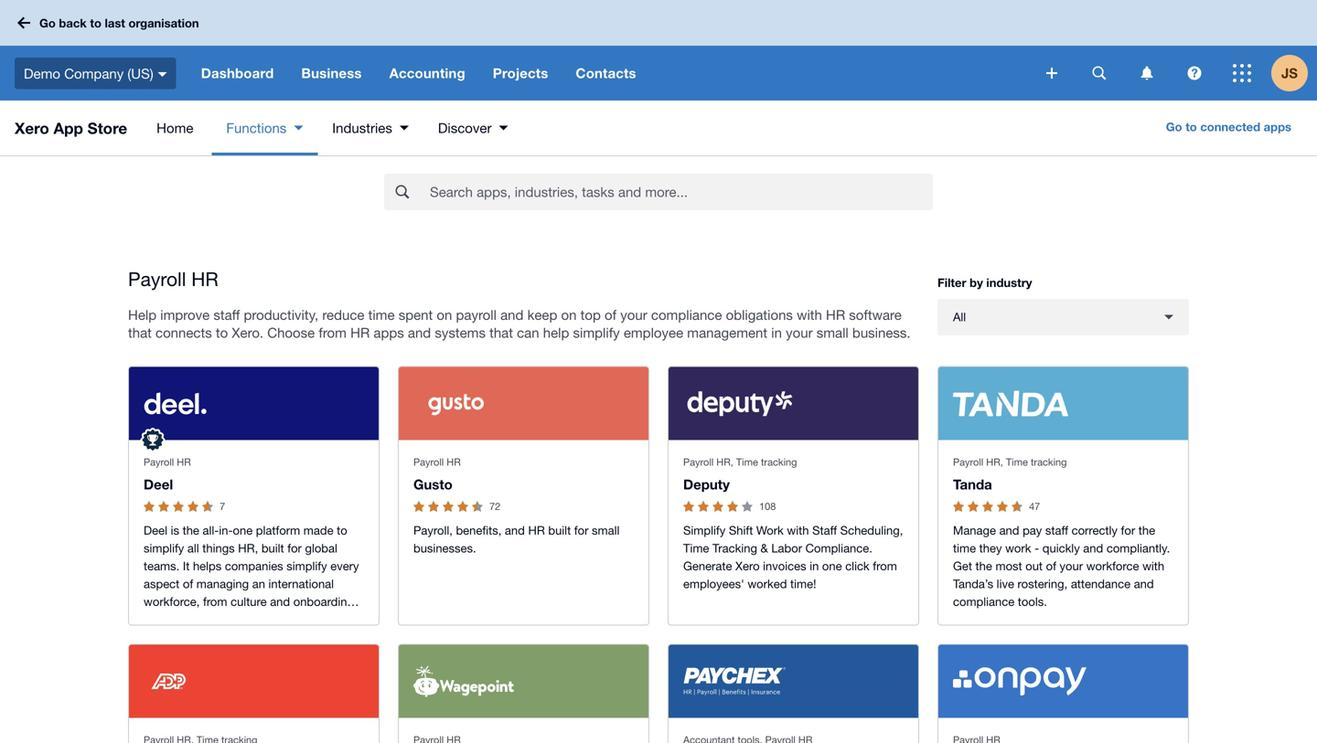 Task type: locate. For each thing, give the bounding box(es) containing it.
0 horizontal spatial from
[[203, 595, 227, 609]]

1 horizontal spatial time
[[736, 457, 758, 469]]

1 horizontal spatial compliance
[[953, 595, 1015, 609]]

in down obligations
[[771, 325, 782, 341]]

1 horizontal spatial go
[[1166, 120, 1182, 134]]

1 vertical spatial small
[[592, 524, 620, 538]]

1 vertical spatial your
[[786, 325, 813, 341]]

0 horizontal spatial small
[[592, 524, 620, 538]]

0 vertical spatial one
[[233, 524, 253, 538]]

0 horizontal spatial on
[[437, 307, 452, 323]]

2 horizontal spatial time
[[1006, 457, 1028, 469]]

aspect
[[144, 577, 180, 592]]

js
[[1282, 65, 1298, 81]]

2 horizontal spatial of
[[1046, 560, 1057, 574]]

0 vertical spatial in
[[771, 325, 782, 341]]

1 horizontal spatial on
[[561, 307, 577, 323]]

payroll hr gusto
[[413, 457, 461, 493]]

from inside simplify shift work with staff scheduling, time tracking & labor compliance. generate xero invoices in one click from employees' worked time!
[[873, 560, 897, 574]]

for inside deel is the all-in-one platform made to simplify all things hr, built for global teams. it helps companies simplify every aspect of managing an international workforce, from culture and onboarding, to local payroll and compliance.
[[287, 542, 302, 556]]

1 horizontal spatial that
[[490, 325, 513, 341]]

scheduling,
[[840, 524, 903, 538]]

payroll right local
[[186, 613, 221, 627]]

onboarding,
[[293, 595, 357, 609]]

your inside manage and pay staff correctly for the time they work - quickly and compliantly. get the most out of your workforce with tanda's live rostering, attendance and compliance tools.
[[1060, 560, 1083, 574]]

built down platform
[[261, 542, 284, 556]]

go to connected apps
[[1166, 120, 1292, 134]]

0 vertical spatial staff
[[213, 307, 240, 323]]

demo
[[24, 65, 60, 81]]

hr, up tanda link
[[986, 457, 1003, 469]]

0 horizontal spatial that
[[128, 325, 152, 341]]

None search field
[[384, 174, 933, 210]]

your down obligations
[[786, 325, 813, 341]]

deel
[[144, 477, 173, 493], [144, 524, 167, 538]]

2 horizontal spatial the
[[1139, 524, 1155, 538]]

time
[[736, 457, 758, 469], [1006, 457, 1028, 469], [683, 542, 709, 556]]

compliance up employee
[[651, 307, 722, 323]]

for for time
[[1121, 524, 1135, 538]]

paychex app logo image
[[683, 667, 786, 698]]

2 horizontal spatial from
[[873, 560, 897, 574]]

that
[[128, 325, 152, 341], [490, 325, 513, 341]]

1 horizontal spatial time
[[953, 542, 976, 556]]

menu
[[138, 101, 523, 156]]

to left local
[[144, 613, 154, 627]]

2 vertical spatial with
[[1143, 560, 1165, 574]]

demo company (us)
[[24, 65, 153, 81]]

built right benefits, on the bottom left of page
[[548, 524, 571, 538]]

simplify
[[573, 325, 620, 341], [144, 542, 184, 556], [287, 560, 327, 574]]

1 horizontal spatial from
[[319, 325, 347, 341]]

from right "click"
[[873, 560, 897, 574]]

go to connected apps link
[[1155, 113, 1303, 143]]

with up labor
[[787, 524, 809, 538]]

1 vertical spatial payroll
[[186, 613, 221, 627]]

go left "connected"
[[1166, 120, 1182, 134]]

contacts button
[[562, 46, 650, 101]]

tools.
[[1018, 595, 1047, 609]]

apps down spent
[[374, 325, 404, 341]]

things
[[202, 542, 235, 556]]

0 horizontal spatial your
[[620, 307, 647, 323]]

0 horizontal spatial time
[[683, 542, 709, 556]]

1 vertical spatial in
[[810, 560, 819, 574]]

0 horizontal spatial payroll
[[186, 613, 221, 627]]

teams.
[[144, 560, 180, 574]]

with down "compliantly."
[[1143, 560, 1165, 574]]

compliance
[[651, 307, 722, 323], [953, 595, 1015, 609]]

0 vertical spatial time
[[368, 307, 395, 323]]

hr up gusto
[[447, 457, 461, 469]]

for
[[574, 524, 589, 538], [1121, 524, 1135, 538], [287, 542, 302, 556]]

tracking inside "payroll hr, time tracking tanda"
[[1031, 457, 1067, 469]]

1 vertical spatial from
[[873, 560, 897, 574]]

hr right benefits, on the bottom left of page
[[528, 524, 545, 538]]

1 vertical spatial built
[[261, 542, 284, 556]]

in
[[771, 325, 782, 341], [810, 560, 819, 574]]

to left "connected"
[[1186, 120, 1197, 134]]

payroll inside the help improve staff productivity, reduce time spent on payroll and keep on top of your compliance obligations with hr software that connects to xero. choose from hr apps and systems that can help simplify employee management in your small business.
[[456, 307, 497, 323]]

1 vertical spatial with
[[787, 524, 809, 538]]

can
[[517, 325, 539, 341]]

they
[[979, 542, 1002, 556]]

built inside payroll, benefits, and hr built for small businesses.
[[548, 524, 571, 538]]

hr, inside payroll hr, time tracking deputy
[[717, 457, 733, 469]]

labor
[[771, 542, 802, 556]]

to left the xero.
[[216, 325, 228, 341]]

0 vertical spatial go
[[39, 16, 56, 30]]

2 horizontal spatial for
[[1121, 524, 1135, 538]]

0 horizontal spatial one
[[233, 524, 253, 538]]

0 vertical spatial deel
[[144, 477, 173, 493]]

svg image
[[17, 17, 30, 29], [1233, 64, 1251, 82], [1141, 66, 1153, 80], [1188, 66, 1202, 80], [158, 72, 167, 77]]

spent
[[399, 307, 433, 323]]

0 vertical spatial payroll
[[456, 307, 497, 323]]

simplify
[[683, 524, 726, 538]]

hr, up the companies
[[238, 542, 258, 556]]

payroll up tanda link
[[953, 457, 984, 469]]

2 horizontal spatial your
[[1060, 560, 1083, 574]]

xero.
[[232, 325, 264, 341]]

time for tanda
[[1006, 457, 1028, 469]]

your down quickly
[[1060, 560, 1083, 574]]

payroll up gusto
[[413, 457, 444, 469]]

0 horizontal spatial apps
[[374, 325, 404, 341]]

and down the correctly
[[1083, 542, 1103, 556]]

1 vertical spatial one
[[822, 560, 842, 574]]

tanda logo image
[[953, 391, 1068, 417]]

gusto logo image image
[[413, 389, 499, 420]]

payroll up deputy
[[683, 457, 714, 469]]

and inside payroll, benefits, and hr built for small businesses.
[[505, 524, 525, 538]]

with inside manage and pay staff correctly for the time they work - quickly and compliantly. get the most out of your workforce with tanda's live rostering, attendance and compliance tools.
[[1143, 560, 1165, 574]]

worked
[[748, 577, 787, 592]]

xero inside simplify shift work with staff scheduling, time tracking & labor compliance. generate xero invoices in one click from employees' worked time!
[[736, 560, 760, 574]]

small inside the help improve staff productivity, reduce time spent on payroll and keep on top of your compliance obligations with hr software that connects to xero. choose from hr apps and systems that can help simplify employee management in your small business.
[[817, 325, 849, 341]]

deel inside the payroll hr deel
[[144, 477, 173, 493]]

time inside simplify shift work with staff scheduling, time tracking & labor compliance. generate xero invoices in one click from employees' worked time!
[[683, 542, 709, 556]]

your
[[620, 307, 647, 323], [786, 325, 813, 341], [1060, 560, 1083, 574]]

connects
[[156, 325, 212, 341]]

time
[[368, 307, 395, 323], [953, 542, 976, 556]]

2 tracking from the left
[[1031, 457, 1067, 469]]

0 horizontal spatial tracking
[[761, 457, 797, 469]]

simplify shift work with staff scheduling, time tracking & labor compliance. generate xero invoices in one click from employees' worked time!
[[683, 524, 903, 592]]

in up time! on the right of the page
[[810, 560, 819, 574]]

hr right featured app image
[[177, 457, 191, 469]]

0 horizontal spatial of
[[183, 577, 193, 592]]

filter
[[938, 276, 967, 290]]

simplify up the international
[[287, 560, 327, 574]]

of right top
[[605, 307, 617, 323]]

0 horizontal spatial for
[[287, 542, 302, 556]]

1 horizontal spatial payroll
[[456, 307, 497, 323]]

time inside the help improve staff productivity, reduce time spent on payroll and keep on top of your compliance obligations with hr software that connects to xero. choose from hr apps and systems that can help simplify employee management in your small business.
[[368, 307, 395, 323]]

1 vertical spatial go
[[1166, 120, 1182, 134]]

1 vertical spatial of
[[1046, 560, 1057, 574]]

that left can
[[490, 325, 513, 341]]

deel left is
[[144, 524, 167, 538]]

small
[[817, 325, 849, 341], [592, 524, 620, 538]]

svg image
[[1093, 66, 1106, 80], [1047, 68, 1058, 79]]

hr, up deputy link
[[717, 457, 733, 469]]

wagepoint app logo image
[[413, 667, 514, 698]]

1 deel from the top
[[144, 477, 173, 493]]

time inside "payroll hr, time tracking tanda"
[[1006, 457, 1028, 469]]

simplify down top
[[573, 325, 620, 341]]

1 horizontal spatial apps
[[1264, 120, 1292, 134]]

xero down tracking
[[736, 560, 760, 574]]

one
[[233, 524, 253, 538], [822, 560, 842, 574]]

2 vertical spatial of
[[183, 577, 193, 592]]

in inside simplify shift work with staff scheduling, time tracking & labor compliance. generate xero invoices in one click from employees' worked time!
[[810, 560, 819, 574]]

and right benefits, on the bottom left of page
[[505, 524, 525, 538]]

tracking for deputy
[[761, 457, 797, 469]]

banner
[[0, 0, 1317, 101]]

0 vertical spatial apps
[[1264, 120, 1292, 134]]

choose
[[267, 325, 315, 341]]

payroll up help
[[128, 268, 186, 291]]

helps
[[193, 560, 222, 574]]

your up employee
[[620, 307, 647, 323]]

0 horizontal spatial the
[[183, 524, 199, 538]]

1 vertical spatial compliance
[[953, 595, 1015, 609]]

payroll hr, time tracking tanda
[[953, 457, 1067, 493]]

1 horizontal spatial simplify
[[287, 560, 327, 574]]

1 horizontal spatial for
[[574, 524, 589, 538]]

0 vertical spatial simplify
[[573, 325, 620, 341]]

1 horizontal spatial hr,
[[717, 457, 733, 469]]

108
[[759, 501, 776, 513]]

deel app logo image
[[144, 393, 207, 416]]

of right 'out'
[[1046, 560, 1057, 574]]

tracking up 108
[[761, 457, 797, 469]]

simplify up teams.
[[144, 542, 184, 556]]

1 horizontal spatial of
[[605, 307, 617, 323]]

one down compliance.
[[822, 560, 842, 574]]

from inside deel is the all-in-one platform made to simplify all things hr, built for global teams. it helps companies simplify every aspect of managing an international workforce, from culture and onboarding, to local payroll and compliance.
[[203, 595, 227, 609]]

for inside payroll, benefits, and hr built for small businesses.
[[574, 524, 589, 538]]

and down workforce
[[1134, 577, 1154, 592]]

1 horizontal spatial one
[[822, 560, 842, 574]]

2 deel from the top
[[144, 524, 167, 538]]

compliance inside manage and pay staff correctly for the time they work - quickly and compliantly. get the most out of your workforce with tanda's live rostering, attendance and compliance tools.
[[953, 595, 1015, 609]]

of down it
[[183, 577, 193, 592]]

keep
[[527, 307, 557, 323]]

hr, inside "payroll hr, time tracking tanda"
[[986, 457, 1003, 469]]

1 horizontal spatial in
[[810, 560, 819, 574]]

0 vertical spatial from
[[319, 325, 347, 341]]

for inside manage and pay staff correctly for the time they work - quickly and compliantly. get the most out of your workforce with tanda's live rostering, attendance and compliance tools.
[[1121, 524, 1135, 538]]

payroll inside "payroll hr, time tracking tanda"
[[953, 457, 984, 469]]

to right made on the left of page
[[337, 524, 347, 538]]

simplify inside the help improve staff productivity, reduce time spent on payroll and keep on top of your compliance obligations with hr software that connects to xero. choose from hr apps and systems that can help simplify employee management in your small business.
[[573, 325, 620, 341]]

the down they
[[976, 560, 992, 574]]

hr,
[[717, 457, 733, 469], [986, 457, 1003, 469], [238, 542, 258, 556]]

1 horizontal spatial the
[[976, 560, 992, 574]]

on up systems
[[437, 307, 452, 323]]

0 horizontal spatial hr,
[[238, 542, 258, 556]]

time left spent
[[368, 307, 395, 323]]

0 horizontal spatial go
[[39, 16, 56, 30]]

app
[[54, 119, 83, 137]]

hr, for tanda
[[986, 457, 1003, 469]]

staff inside the help improve staff productivity, reduce time spent on payroll and keep on top of your compliance obligations with hr software that connects to xero. choose from hr apps and systems that can help simplify employee management in your small business.
[[213, 307, 240, 323]]

every
[[330, 560, 359, 574]]

staff up quickly
[[1046, 524, 1068, 538]]

and
[[500, 307, 524, 323], [408, 325, 431, 341], [505, 524, 525, 538], [999, 524, 1020, 538], [1083, 542, 1103, 556], [1134, 577, 1154, 592], [270, 595, 290, 609], [224, 613, 244, 627]]

in inside the help improve staff productivity, reduce time spent on payroll and keep on top of your compliance obligations with hr software that connects to xero. choose from hr apps and systems that can help simplify employee management in your small business.
[[771, 325, 782, 341]]

staff
[[213, 307, 240, 323], [1046, 524, 1068, 538]]

0 vertical spatial with
[[797, 307, 822, 323]]

productivity,
[[244, 307, 318, 323]]

payroll
[[456, 307, 497, 323], [186, 613, 221, 627]]

0 horizontal spatial time
[[368, 307, 395, 323]]

rostering,
[[1018, 577, 1068, 592]]

that down help
[[128, 325, 152, 341]]

payroll inside the payroll hr deel
[[144, 457, 174, 469]]

hr, inside deel is the all-in-one platform made to simplify all things hr, built for global teams. it helps companies simplify every aspect of managing an international workforce, from culture and onboarding, to local payroll and compliance.
[[238, 542, 258, 556]]

the right is
[[183, 524, 199, 538]]

go left back
[[39, 16, 56, 30]]

1 vertical spatial apps
[[374, 325, 404, 341]]

payroll, benefits, and hr built for small businesses.
[[413, 524, 620, 556]]

1 vertical spatial deel
[[144, 524, 167, 538]]

time down simplify
[[683, 542, 709, 556]]

0 vertical spatial xero
[[15, 119, 49, 137]]

xero left app
[[15, 119, 49, 137]]

tracking inside payroll hr, time tracking deputy
[[761, 457, 797, 469]]

0 horizontal spatial simplify
[[144, 542, 184, 556]]

0 horizontal spatial staff
[[213, 307, 240, 323]]

with right obligations
[[797, 307, 822, 323]]

2 vertical spatial simplify
[[287, 560, 327, 574]]

deel link
[[144, 477, 173, 493]]

1 horizontal spatial xero
[[736, 560, 760, 574]]

employees'
[[683, 577, 744, 592]]

on left top
[[561, 307, 577, 323]]

apps right "connected"
[[1264, 120, 1292, 134]]

2 vertical spatial your
[[1060, 560, 1083, 574]]

one inside deel is the all-in-one platform made to simplify all things hr, built for global teams. it helps companies simplify every aspect of managing an international workforce, from culture and onboarding, to local payroll and compliance.
[[233, 524, 253, 538]]

0 horizontal spatial compliance
[[651, 307, 722, 323]]

menu containing home
[[138, 101, 523, 156]]

go for go back to last organisation
[[39, 16, 56, 30]]

obligations
[[726, 307, 793, 323]]

company
[[64, 65, 124, 81]]

payroll inside payroll hr gusto
[[413, 457, 444, 469]]

time down the tanda logo
[[1006, 457, 1028, 469]]

gusto link
[[413, 477, 453, 493]]

functions button
[[212, 101, 318, 156]]

2 horizontal spatial simplify
[[573, 325, 620, 341]]

0 vertical spatial built
[[548, 524, 571, 538]]

svg image inside go back to last organisation link
[[17, 17, 30, 29]]

all-
[[203, 524, 219, 538]]

pay
[[1023, 524, 1042, 538]]

1 horizontal spatial built
[[548, 524, 571, 538]]

banner containing dashboard
[[0, 0, 1317, 101]]

payroll up systems
[[456, 307, 497, 323]]

the up "compliantly."
[[1139, 524, 1155, 538]]

hr, for deputy
[[717, 457, 733, 469]]

of inside deel is the all-in-one platform made to simplify all things hr, built for global teams. it helps companies simplify every aspect of managing an international workforce, from culture and onboarding, to local payroll and compliance.
[[183, 577, 193, 592]]

from down managing
[[203, 595, 227, 609]]

hr inside the payroll hr deel
[[177, 457, 191, 469]]

2 horizontal spatial hr,
[[986, 457, 1003, 469]]

1 tracking from the left
[[761, 457, 797, 469]]

0 vertical spatial compliance
[[651, 307, 722, 323]]

from
[[319, 325, 347, 341], [873, 560, 897, 574], [203, 595, 227, 609]]

time down deputy logo
[[736, 457, 758, 469]]

go back to last organisation
[[39, 16, 199, 30]]

deel inside deel is the all-in-one platform made to simplify all things hr, built for global teams. it helps companies simplify every aspect of managing an international workforce, from culture and onboarding, to local payroll and compliance.
[[144, 524, 167, 538]]

payroll hr, time tracking deputy
[[683, 457, 797, 493]]

1 horizontal spatial small
[[817, 325, 849, 341]]

1 horizontal spatial tracking
[[1031, 457, 1067, 469]]

0 vertical spatial small
[[817, 325, 849, 341]]

1 horizontal spatial staff
[[1046, 524, 1068, 538]]

2 on from the left
[[561, 307, 577, 323]]

time inside payroll hr, time tracking deputy
[[736, 457, 758, 469]]

1 vertical spatial time
[[953, 542, 976, 556]]

1 that from the left
[[128, 325, 152, 341]]

deel is the all-in-one platform made to simplify all things hr, built for global teams. it helps companies simplify every aspect of managing an international workforce, from culture and onboarding, to local payroll and compliance.
[[144, 524, 359, 627]]

organisation
[[129, 16, 199, 30]]

one up things
[[233, 524, 253, 538]]

0 horizontal spatial built
[[261, 542, 284, 556]]

47
[[1029, 501, 1040, 513]]

back
[[59, 16, 87, 30]]

payroll up deel "link"
[[144, 457, 174, 469]]

and down spent
[[408, 325, 431, 341]]

staff up the xero.
[[213, 307, 240, 323]]

tracking up 47
[[1031, 457, 1067, 469]]

hr down reduce
[[350, 325, 370, 341]]

2 vertical spatial from
[[203, 595, 227, 609]]

1 vertical spatial staff
[[1046, 524, 1068, 538]]

compliance down tanda's
[[953, 595, 1015, 609]]

invoices
[[763, 560, 806, 574]]

1 vertical spatial xero
[[736, 560, 760, 574]]

functions
[[226, 120, 287, 136]]

deel down featured app image
[[144, 477, 173, 493]]

0 horizontal spatial in
[[771, 325, 782, 341]]

time up the get
[[953, 542, 976, 556]]

with inside the help improve staff productivity, reduce time spent on payroll and keep on top of your compliance obligations with hr software that connects to xero. choose from hr apps and systems that can help simplify employee management in your small business.
[[797, 307, 822, 323]]

payroll inside payroll hr, time tracking deputy
[[683, 457, 714, 469]]

manage
[[953, 524, 996, 538]]

click
[[845, 560, 870, 574]]

0 vertical spatial of
[[605, 307, 617, 323]]

most
[[996, 560, 1022, 574]]

from down reduce
[[319, 325, 347, 341]]

to inside the help improve staff productivity, reduce time spent on payroll and keep on top of your compliance obligations with hr software that connects to xero. choose from hr apps and systems that can help simplify employee management in your small business.
[[216, 325, 228, 341]]

hr
[[191, 268, 218, 291], [826, 307, 845, 323], [350, 325, 370, 341], [177, 457, 191, 469], [447, 457, 461, 469], [528, 524, 545, 538]]



Task type: vqa. For each thing, say whether or not it's contained in the screenshot.
bottom trades
no



Task type: describe. For each thing, give the bounding box(es) containing it.
-
[[1035, 542, 1039, 556]]

attendance
[[1071, 577, 1131, 592]]

apps inside the help improve staff productivity, reduce time spent on payroll and keep on top of your compliance obligations with hr software that connects to xero. choose from hr apps and systems that can help simplify employee management in your small business.
[[374, 325, 404, 341]]

tanda
[[953, 477, 992, 493]]

the inside deel is the all-in-one platform made to simplify all things hr, built for global teams. it helps companies simplify every aspect of managing an international workforce, from culture and onboarding, to local payroll and compliance.
[[183, 524, 199, 538]]

shift
[[729, 524, 753, 538]]

discover
[[438, 120, 492, 136]]

1 horizontal spatial svg image
[[1093, 66, 1106, 80]]

0 horizontal spatial xero
[[15, 119, 49, 137]]

payroll inside deel is the all-in-one platform made to simplify all things hr, built for global teams. it helps companies simplify every aspect of managing an international workforce, from culture and onboarding, to local payroll and compliance.
[[186, 613, 221, 627]]

work
[[1005, 542, 1031, 556]]

compliantly.
[[1107, 542, 1170, 556]]

industries button
[[318, 101, 423, 156]]

1 on from the left
[[437, 307, 452, 323]]

go for go to connected apps
[[1166, 120, 1182, 134]]

quickly
[[1043, 542, 1080, 556]]

workforce,
[[144, 595, 200, 609]]

1 horizontal spatial your
[[786, 325, 813, 341]]

small inside payroll, benefits, and hr built for small businesses.
[[592, 524, 620, 538]]

staff
[[812, 524, 837, 538]]

compliance.
[[806, 542, 873, 556]]

from inside the help improve staff productivity, reduce time spent on payroll and keep on top of your compliance obligations with hr software that connects to xero. choose from hr apps and systems that can help simplify employee management in your small business.
[[319, 325, 347, 341]]

all button
[[938, 299, 1189, 336]]

0 horizontal spatial svg image
[[1047, 68, 1058, 79]]

store
[[88, 119, 127, 137]]

employee
[[624, 325, 683, 341]]

tracking
[[713, 542, 757, 556]]

and up compliance.
[[270, 595, 290, 609]]

payroll for payroll hr, time tracking tanda
[[953, 457, 984, 469]]

managing
[[196, 577, 249, 592]]

1 vertical spatial simplify
[[144, 542, 184, 556]]

staff inside manage and pay staff correctly for the time they work - quickly and compliantly. get the most out of your workforce with tanda's live rostering, attendance and compliance tools.
[[1046, 524, 1068, 538]]

time!
[[790, 577, 816, 592]]

and up the work
[[999, 524, 1020, 538]]

of inside manage and pay staff correctly for the time they work - quickly and compliantly. get the most out of your workforce with tanda's live rostering, attendance and compliance tools.
[[1046, 560, 1057, 574]]

featured app image
[[134, 422, 171, 459]]

payroll hr
[[128, 268, 218, 291]]

out
[[1026, 560, 1043, 574]]

platform
[[256, 524, 300, 538]]

an
[[252, 577, 265, 592]]

accounting
[[389, 65, 465, 81]]

it
[[183, 560, 190, 574]]

global
[[305, 542, 337, 556]]

tanda's
[[953, 577, 994, 592]]

deputy
[[683, 477, 730, 493]]

dashboard link
[[187, 46, 288, 101]]

time for deputy
[[736, 457, 758, 469]]

xero app store
[[15, 119, 127, 137]]

7
[[220, 501, 225, 513]]

72
[[489, 501, 501, 513]]

dashboard
[[201, 65, 274, 81]]

svg image inside demo company (us) popup button
[[158, 72, 167, 77]]

0 vertical spatial your
[[620, 307, 647, 323]]

benefits,
[[456, 524, 502, 538]]

hr inside payroll hr gusto
[[447, 457, 461, 469]]

generate
[[683, 560, 732, 574]]

correctly
[[1072, 524, 1118, 538]]

by
[[970, 276, 983, 290]]

payroll for payroll hr
[[128, 268, 186, 291]]

hr inside payroll, benefits, and hr built for small businesses.
[[528, 524, 545, 538]]

onpay app logo image
[[953, 668, 1087, 696]]

one inside simplify shift work with staff scheduling, time tracking & labor compliance. generate xero invoices in one click from employees' worked time!
[[822, 560, 842, 574]]

systems
[[435, 325, 486, 341]]

all
[[953, 310, 966, 324]]

of inside the help improve staff productivity, reduce time spent on payroll and keep on top of your compliance obligations with hr software that connects to xero. choose from hr apps and systems that can help simplify employee management in your small business.
[[605, 307, 617, 323]]

get
[[953, 560, 972, 574]]

(us)
[[128, 65, 153, 81]]

culture
[[231, 595, 267, 609]]

js button
[[1272, 46, 1317, 101]]

go back to last organisation link
[[11, 7, 210, 39]]

gusto
[[413, 477, 453, 493]]

top
[[581, 307, 601, 323]]

is
[[171, 524, 179, 538]]

run powered by adp® app logo image
[[144, 667, 194, 698]]

payroll for payroll hr deel
[[144, 457, 174, 469]]

live
[[997, 577, 1014, 592]]

to left 'last' on the left top of page
[[90, 16, 101, 30]]

last
[[105, 16, 125, 30]]

all
[[187, 542, 199, 556]]

in-
[[219, 524, 233, 538]]

Search apps, industries, tasks and more... field
[[428, 175, 932, 209]]

built inside deel is the all-in-one platform made to simplify all things hr, built for global teams. it helps companies simplify every aspect of managing an international workforce, from culture and onboarding, to local payroll and compliance.
[[261, 542, 284, 556]]

with inside simplify shift work with staff scheduling, time tracking & labor compliance. generate xero invoices in one click from employees' worked time!
[[787, 524, 809, 538]]

made
[[304, 524, 334, 538]]

projects
[[493, 65, 548, 81]]

management
[[687, 325, 768, 341]]

manage and pay staff correctly for the time they work - quickly and compliantly. get the most out of your workforce with tanda's live rostering, attendance and compliance tools.
[[953, 524, 1170, 609]]

&
[[761, 542, 768, 556]]

and down culture
[[224, 613, 244, 627]]

tanda link
[[953, 477, 992, 493]]

2 that from the left
[[490, 325, 513, 341]]

hr left software on the top right of page
[[826, 307, 845, 323]]

deputy logo image
[[683, 389, 798, 420]]

contacts
[[576, 65, 636, 81]]

for for gusto
[[574, 524, 589, 538]]

companies
[[225, 560, 283, 574]]

home button
[[138, 101, 212, 156]]

payroll for payroll hr, time tracking deputy
[[683, 457, 714, 469]]

accounting button
[[376, 46, 479, 101]]

compliance.
[[248, 613, 312, 627]]

payroll for payroll hr gusto
[[413, 457, 444, 469]]

hr up improve
[[191, 268, 218, 291]]

tracking for tanda
[[1031, 457, 1067, 469]]

software
[[849, 307, 902, 323]]

payroll,
[[413, 524, 453, 538]]

time inside manage and pay staff correctly for the time they work - quickly and compliantly. get the most out of your workforce with tanda's live rostering, attendance and compliance tools.
[[953, 542, 976, 556]]

demo company (us) button
[[0, 46, 187, 101]]

discover button
[[423, 101, 523, 156]]

business button
[[288, 46, 376, 101]]

businesses.
[[413, 542, 476, 556]]

compliance inside the help improve staff productivity, reduce time spent on payroll and keep on top of your compliance obligations with hr software that connects to xero. choose from hr apps and systems that can help simplify employee management in your small business.
[[651, 307, 722, 323]]

and up can
[[500, 307, 524, 323]]

industries
[[332, 120, 392, 136]]

work
[[756, 524, 784, 538]]

home
[[157, 120, 193, 136]]

business
[[301, 65, 362, 81]]

help improve staff productivity, reduce time spent on payroll and keep on top of your compliance obligations with hr software that connects to xero. choose from hr apps and systems that can help simplify employee management in your small business.
[[128, 307, 911, 341]]

workforce
[[1087, 560, 1139, 574]]

business.
[[853, 325, 911, 341]]

help
[[128, 307, 157, 323]]



